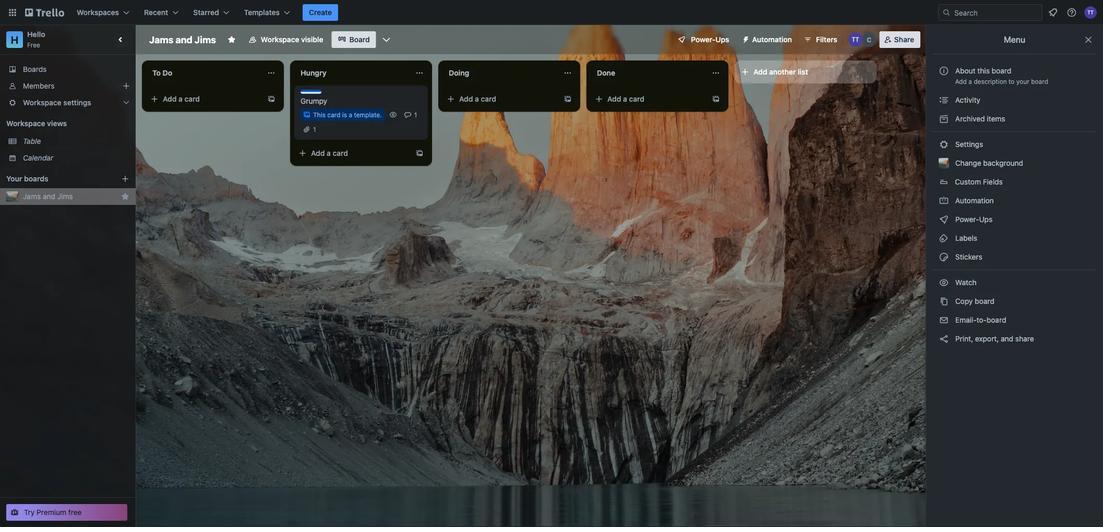 Task type: locate. For each thing, give the bounding box(es) containing it.
1 horizontal spatial jams and jims
[[149, 34, 216, 45]]

add another list
[[754, 68, 808, 76]]

add a card button for doing
[[443, 91, 560, 108]]

0 vertical spatial power-ups
[[691, 35, 730, 44]]

jams down the recent popup button
[[149, 34, 173, 45]]

card down is on the top of page
[[333, 149, 348, 158]]

1 vertical spatial jams and jims
[[23, 192, 73, 201]]

table link
[[23, 136, 129, 147]]

1 vertical spatial ups
[[980, 215, 993, 224]]

try premium free
[[24, 509, 82, 517]]

create from template… image for doing
[[564, 95, 572, 103]]

terry turtle (terryturtle) image right open information menu image
[[1085, 6, 1097, 19]]

board right your
[[1032, 78, 1049, 85]]

sm image inside 'power-ups' link
[[939, 215, 950, 225]]

custom fields
[[955, 178, 1003, 186]]

automation inside button
[[753, 35, 792, 44]]

sm image inside stickers link
[[939, 252, 950, 263]]

1 vertical spatial automation
[[954, 197, 994, 205]]

copy board
[[954, 297, 995, 306]]

1 horizontal spatial jims
[[195, 34, 216, 45]]

board
[[992, 67, 1012, 75], [1032, 78, 1049, 85], [975, 297, 995, 306], [987, 316, 1007, 325]]

0 horizontal spatial power-
[[691, 35, 716, 44]]

add left another
[[754, 68, 768, 76]]

print,
[[956, 335, 974, 343]]

about this board add a description to your board
[[955, 67, 1049, 85]]

add a card button down this card is a template.
[[294, 145, 411, 162]]

add down doing on the top left of page
[[459, 95, 473, 103]]

add inside add another list button
[[754, 68, 768, 76]]

add down about
[[955, 78, 967, 85]]

archived items
[[954, 115, 1006, 123]]

1 vertical spatial power-ups
[[954, 215, 995, 224]]

power-
[[691, 35, 716, 44], [956, 215, 980, 224]]

add a card for hungry
[[311, 149, 348, 158]]

sm image for automation
[[939, 196, 950, 206]]

workspaces button
[[70, 4, 136, 21]]

add a card down do
[[163, 95, 200, 103]]

1
[[414, 111, 417, 118], [313, 126, 316, 133]]

card down doing text field
[[481, 95, 496, 103]]

and
[[176, 34, 192, 45], [43, 192, 55, 201], [1001, 335, 1014, 343]]

change
[[956, 159, 982, 168]]

settings link
[[933, 136, 1097, 153]]

sm image inside the automation button
[[738, 31, 753, 46]]

2 vertical spatial workspace
[[6, 119, 45, 128]]

jims left the star or unstar board icon
[[195, 34, 216, 45]]

add
[[754, 68, 768, 76], [955, 78, 967, 85], [163, 95, 177, 103], [459, 95, 473, 103], [608, 95, 621, 103], [311, 149, 325, 158]]

card for to do
[[185, 95, 200, 103]]

filters button
[[801, 31, 841, 48]]

workspace
[[261, 35, 299, 44], [23, 98, 61, 107], [6, 119, 45, 128]]

free
[[27, 41, 40, 49]]

c
[[867, 36, 872, 43]]

create from template… image for hungry
[[416, 149, 424, 158]]

add a card down done
[[608, 95, 645, 103]]

workspace for workspace settings
[[23, 98, 61, 107]]

a down to do text box
[[179, 95, 183, 103]]

0 vertical spatial and
[[176, 34, 192, 45]]

a down this card is a template.
[[327, 149, 331, 158]]

0 notifications image
[[1047, 6, 1060, 19]]

primary element
[[0, 0, 1104, 25]]

1 vertical spatial jams
[[23, 192, 41, 201]]

card for doing
[[481, 95, 496, 103]]

this
[[313, 111, 326, 118]]

workspace for workspace visible
[[261, 35, 299, 44]]

0 vertical spatial jims
[[195, 34, 216, 45]]

terry turtle (terryturtle) image left c
[[849, 32, 863, 47]]

search image
[[943, 8, 951, 17]]

boards
[[24, 175, 48, 183]]

add board image
[[121, 175, 129, 183]]

custom fields button
[[933, 174, 1097, 191]]

a inside about this board add a description to your board
[[969, 78, 972, 85]]

a
[[969, 78, 972, 85], [179, 95, 183, 103], [475, 95, 479, 103], [623, 95, 627, 103], [349, 111, 352, 118], [327, 149, 331, 158]]

sm image inside email-to-board link
[[939, 315, 950, 326]]

add down this in the top of the page
[[311, 149, 325, 158]]

add a card button for hungry
[[294, 145, 411, 162]]

a for hungry
[[327, 149, 331, 158]]

workspace settings button
[[0, 94, 136, 111]]

1 vertical spatial workspace
[[23, 98, 61, 107]]

0 horizontal spatial power-ups
[[691, 35, 730, 44]]

and left the share
[[1001, 335, 1014, 343]]

share
[[1016, 335, 1034, 343]]

jims down your boards with 1 items element
[[57, 192, 73, 201]]

sm image for settings
[[939, 139, 950, 150]]

sm image inside the labels link
[[939, 233, 950, 244]]

0 horizontal spatial ups
[[716, 35, 730, 44]]

3 sm image from the top
[[939, 334, 950, 345]]

and inside 'link'
[[1001, 335, 1014, 343]]

jams inside jams and jims text box
[[149, 34, 173, 45]]

add a card button for to do
[[146, 91, 263, 108]]

card
[[185, 95, 200, 103], [481, 95, 496, 103], [629, 95, 645, 103], [327, 111, 341, 118], [333, 149, 348, 158]]

stickers link
[[933, 249, 1097, 266]]

workspace views
[[6, 119, 67, 128]]

automation link
[[933, 193, 1097, 209]]

1 right template. at the left top
[[414, 111, 417, 118]]

board link
[[332, 31, 376, 48]]

sm image inside "settings" link
[[939, 139, 950, 150]]

card down done 'text field'
[[629, 95, 645, 103]]

template.
[[354, 111, 382, 118]]

1 horizontal spatial and
[[176, 34, 192, 45]]

2 vertical spatial sm image
[[939, 334, 950, 345]]

add a card down this in the top of the page
[[311, 149, 348, 158]]

power-ups link
[[933, 211, 1097, 228]]

ups left the automation button
[[716, 35, 730, 44]]

a down done 'text field'
[[623, 95, 627, 103]]

jams down boards
[[23, 192, 41, 201]]

0 vertical spatial 1
[[414, 111, 417, 118]]

switch to… image
[[7, 7, 18, 18]]

workspace down members
[[23, 98, 61, 107]]

Search field
[[951, 5, 1042, 20]]

add a card button down to do text box
[[146, 91, 263, 108]]

sm image
[[738, 31, 753, 46], [939, 95, 950, 105], [939, 114, 950, 124], [939, 139, 950, 150], [939, 215, 950, 225], [939, 233, 950, 244], [939, 252, 950, 263], [939, 297, 950, 307], [939, 315, 950, 326]]

grumpy
[[301, 97, 327, 105]]

h
[[11, 33, 19, 46]]

workspace inside dropdown button
[[23, 98, 61, 107]]

0 horizontal spatial jims
[[57, 192, 73, 201]]

add down done
[[608, 95, 621, 103]]

add a card button down doing text field
[[443, 91, 560, 108]]

0 vertical spatial jams
[[149, 34, 173, 45]]

1 vertical spatial terry turtle (terryturtle) image
[[849, 32, 863, 47]]

sm image for labels
[[939, 233, 950, 244]]

your boards with 1 items element
[[6, 173, 105, 185]]

watch
[[954, 278, 979, 287]]

automation
[[753, 35, 792, 44], [954, 197, 994, 205]]

0 vertical spatial terry turtle (terryturtle) image
[[1085, 6, 1097, 19]]

and down your boards with 1 items element
[[43, 192, 55, 201]]

add a card button down done 'text field'
[[591, 91, 708, 108]]

0 vertical spatial workspace
[[261, 35, 299, 44]]

board
[[350, 35, 370, 44]]

board up print, export, and share
[[987, 316, 1007, 325]]

terry turtle (terryturtle) image
[[1085, 6, 1097, 19], [849, 32, 863, 47]]

1 vertical spatial 1
[[313, 126, 316, 133]]

is
[[342, 111, 347, 118]]

another
[[770, 68, 796, 76]]

and down the recent popup button
[[176, 34, 192, 45]]

2 horizontal spatial and
[[1001, 335, 1014, 343]]

doing
[[449, 69, 469, 77]]

1 vertical spatial and
[[43, 192, 55, 201]]

a for doing
[[475, 95, 479, 103]]

Doing text field
[[443, 65, 558, 81]]

ups
[[716, 35, 730, 44], [980, 215, 993, 224]]

try
[[24, 509, 35, 517]]

1 horizontal spatial automation
[[954, 197, 994, 205]]

1 down this in the top of the page
[[313, 126, 316, 133]]

email-
[[956, 316, 977, 325]]

2 vertical spatial and
[[1001, 335, 1014, 343]]

to-
[[977, 316, 987, 325]]

jams
[[149, 34, 173, 45], [23, 192, 41, 201]]

board inside copy board 'link'
[[975, 297, 995, 306]]

jams and jims down the recent popup button
[[149, 34, 216, 45]]

0 vertical spatial automation
[[753, 35, 792, 44]]

1 vertical spatial power-
[[956, 215, 980, 224]]

a down about
[[969, 78, 972, 85]]

create from template… image for done
[[712, 95, 720, 103]]

back to home image
[[25, 4, 64, 21]]

1 sm image from the top
[[939, 196, 950, 206]]

recent
[[144, 8, 168, 17]]

0 vertical spatial sm image
[[939, 196, 950, 206]]

sm image inside copy board 'link'
[[939, 297, 950, 307]]

automation up add another list
[[753, 35, 792, 44]]

sm image for archived items
[[939, 114, 950, 124]]

archived
[[956, 115, 985, 123]]

email-to-board link
[[933, 312, 1097, 329]]

sm image inside activity link
[[939, 95, 950, 105]]

add a card button
[[146, 91, 263, 108], [443, 91, 560, 108], [591, 91, 708, 108], [294, 145, 411, 162]]

a down doing text field
[[475, 95, 479, 103]]

0 vertical spatial jams and jims
[[149, 34, 216, 45]]

add a card for done
[[608, 95, 645, 103]]

workspace inside "button"
[[261, 35, 299, 44]]

2 sm image from the top
[[939, 278, 950, 288]]

create from template… image
[[267, 95, 276, 103], [564, 95, 572, 103], [712, 95, 720, 103], [416, 149, 424, 158]]

jams inside jams and jims link
[[23, 192, 41, 201]]

add a card down doing on the top left of page
[[459, 95, 496, 103]]

1 horizontal spatial power-ups
[[954, 215, 995, 224]]

workspace up table
[[6, 119, 45, 128]]

card for hungry
[[333, 149, 348, 158]]

board up the to-
[[975, 297, 995, 306]]

sm image inside automation link
[[939, 196, 950, 206]]

hello link
[[27, 30, 45, 39]]

sm image for print, export, and share
[[939, 334, 950, 345]]

power-ups
[[691, 35, 730, 44], [954, 215, 995, 224]]

card down to do text box
[[185, 95, 200, 103]]

create button
[[303, 4, 338, 21]]

sm image inside print, export, and share 'link'
[[939, 334, 950, 345]]

sm image
[[939, 196, 950, 206], [939, 278, 950, 288], [939, 334, 950, 345]]

0 vertical spatial power-
[[691, 35, 716, 44]]

try premium free button
[[6, 505, 127, 521]]

1 vertical spatial jims
[[57, 192, 73, 201]]

0 horizontal spatial automation
[[753, 35, 792, 44]]

0 vertical spatial ups
[[716, 35, 730, 44]]

members link
[[0, 78, 136, 94]]

free
[[68, 509, 82, 517]]

1 vertical spatial sm image
[[939, 278, 950, 288]]

add a card
[[163, 95, 200, 103], [459, 95, 496, 103], [608, 95, 645, 103], [311, 149, 348, 158]]

chestercheeetah (chestercheeetah) image
[[862, 32, 877, 47]]

workspace down templates popup button
[[261, 35, 299, 44]]

templates
[[244, 8, 280, 17]]

calendar link
[[23, 153, 129, 163]]

create from template… image for to do
[[267, 95, 276, 103]]

1 horizontal spatial ups
[[980, 215, 993, 224]]

sm image inside watch link
[[939, 278, 950, 288]]

watch link
[[933, 275, 1097, 291]]

1 horizontal spatial jams
[[149, 34, 173, 45]]

automation down custom fields
[[954, 197, 994, 205]]

add down do
[[163, 95, 177, 103]]

jams and jims down your boards with 1 items element
[[23, 192, 73, 201]]

custom
[[955, 178, 981, 186]]

ups down automation link
[[980, 215, 993, 224]]

sm image inside archived items 'link'
[[939, 114, 950, 124]]

0 horizontal spatial jams
[[23, 192, 41, 201]]

add for doing
[[459, 95, 473, 103]]



Task type: vqa. For each thing, say whether or not it's contained in the screenshot.
About
yes



Task type: describe. For each thing, give the bounding box(es) containing it.
card left is on the top of page
[[327, 111, 341, 118]]

to
[[152, 69, 161, 77]]

archived items link
[[933, 111, 1097, 127]]

and inside text box
[[176, 34, 192, 45]]

add a card for doing
[[459, 95, 496, 103]]

To Do text field
[[146, 65, 261, 81]]

color: blue, title: none image
[[301, 90, 322, 94]]

done
[[597, 69, 616, 77]]

to do
[[152, 69, 172, 77]]

do
[[163, 69, 172, 77]]

about
[[956, 67, 976, 75]]

hello
[[27, 30, 45, 39]]

members
[[23, 82, 55, 90]]

workspace settings
[[23, 98, 91, 107]]

open information menu image
[[1067, 7, 1077, 18]]

power-ups inside 'power-ups' link
[[954, 215, 995, 224]]

workspace visible button
[[242, 31, 330, 48]]

visible
[[301, 35, 323, 44]]

Done text field
[[591, 65, 706, 81]]

copy
[[956, 297, 973, 306]]

sm image for watch
[[939, 278, 950, 288]]

add for to do
[[163, 95, 177, 103]]

0 horizontal spatial and
[[43, 192, 55, 201]]

board inside email-to-board link
[[987, 316, 1007, 325]]

templates button
[[238, 4, 297, 21]]

jams and jims inside text box
[[149, 34, 216, 45]]

settings
[[954, 140, 984, 149]]

add another list button
[[735, 61, 877, 84]]

workspaces
[[77, 8, 119, 17]]

starred button
[[187, 4, 236, 21]]

labels link
[[933, 230, 1097, 247]]

h link
[[6, 31, 23, 48]]

automation button
[[738, 31, 799, 48]]

hungry
[[301, 69, 327, 77]]

print, export, and share
[[954, 335, 1034, 343]]

grumpy link
[[301, 96, 422, 106]]

description
[[974, 78, 1007, 85]]

ups inside button
[[716, 35, 730, 44]]

activity link
[[933, 92, 1097, 109]]

boards
[[23, 65, 47, 74]]

table
[[23, 137, 41, 146]]

starred
[[193, 8, 219, 17]]

add inside about this board add a description to your board
[[955, 78, 967, 85]]

1 horizontal spatial terry turtle (terryturtle) image
[[1085, 6, 1097, 19]]

your
[[6, 175, 22, 183]]

export,
[[976, 335, 999, 343]]

board up 'to'
[[992, 67, 1012, 75]]

your
[[1017, 78, 1030, 85]]

this card is a template.
[[313, 111, 382, 118]]

calendar
[[23, 154, 53, 162]]

add a card for to do
[[163, 95, 200, 103]]

share button
[[880, 31, 921, 48]]

boards link
[[0, 61, 136, 78]]

1 horizontal spatial power-
[[956, 215, 980, 224]]

your boards
[[6, 175, 48, 183]]

starred icon image
[[121, 193, 129, 201]]

Board name text field
[[144, 31, 221, 48]]

email-to-board
[[954, 316, 1007, 325]]

create
[[309, 8, 332, 17]]

views
[[47, 119, 67, 128]]

print, export, and share link
[[933, 331, 1097, 348]]

jams and jims link
[[23, 192, 117, 202]]

add a card button for done
[[591, 91, 708, 108]]

a for done
[[623, 95, 627, 103]]

settings
[[63, 98, 91, 107]]

this
[[978, 67, 990, 75]]

add for done
[[608, 95, 621, 103]]

star or unstar board image
[[228, 35, 236, 44]]

0 horizontal spatial terry turtle (terryturtle) image
[[849, 32, 863, 47]]

recent button
[[138, 4, 185, 21]]

background
[[984, 159, 1024, 168]]

filters
[[816, 35, 838, 44]]

Hungry text field
[[294, 65, 409, 81]]

sm image for activity
[[939, 95, 950, 105]]

sm image for email-to-board
[[939, 315, 950, 326]]

activity
[[954, 96, 981, 104]]

change background
[[954, 159, 1024, 168]]

a right is on the top of page
[[349, 111, 352, 118]]

list
[[798, 68, 808, 76]]

0 horizontal spatial jams and jims
[[23, 192, 73, 201]]

add for hungry
[[311, 149, 325, 158]]

1 horizontal spatial 1
[[414, 111, 417, 118]]

0 horizontal spatial 1
[[313, 126, 316, 133]]

workspace for workspace views
[[6, 119, 45, 128]]

share
[[895, 35, 915, 44]]

hello free
[[27, 30, 45, 49]]

a for to do
[[179, 95, 183, 103]]

to
[[1009, 78, 1015, 85]]

sm image for power-ups
[[939, 215, 950, 225]]

change background link
[[933, 155, 1097, 172]]

card for done
[[629, 95, 645, 103]]

sm image for stickers
[[939, 252, 950, 263]]

c button
[[862, 32, 877, 47]]

stickers
[[954, 253, 983, 262]]

workspace visible
[[261, 35, 323, 44]]

power-ups button
[[670, 31, 736, 48]]

items
[[987, 115, 1006, 123]]

power-ups inside power-ups button
[[691, 35, 730, 44]]

customize views image
[[381, 34, 392, 45]]

labels
[[954, 234, 978, 243]]

copy board link
[[933, 293, 1097, 310]]

jims inside text box
[[195, 34, 216, 45]]

workspace navigation collapse icon image
[[114, 32, 128, 47]]

power- inside button
[[691, 35, 716, 44]]

premium
[[37, 509, 66, 517]]

sm image for copy board
[[939, 297, 950, 307]]



